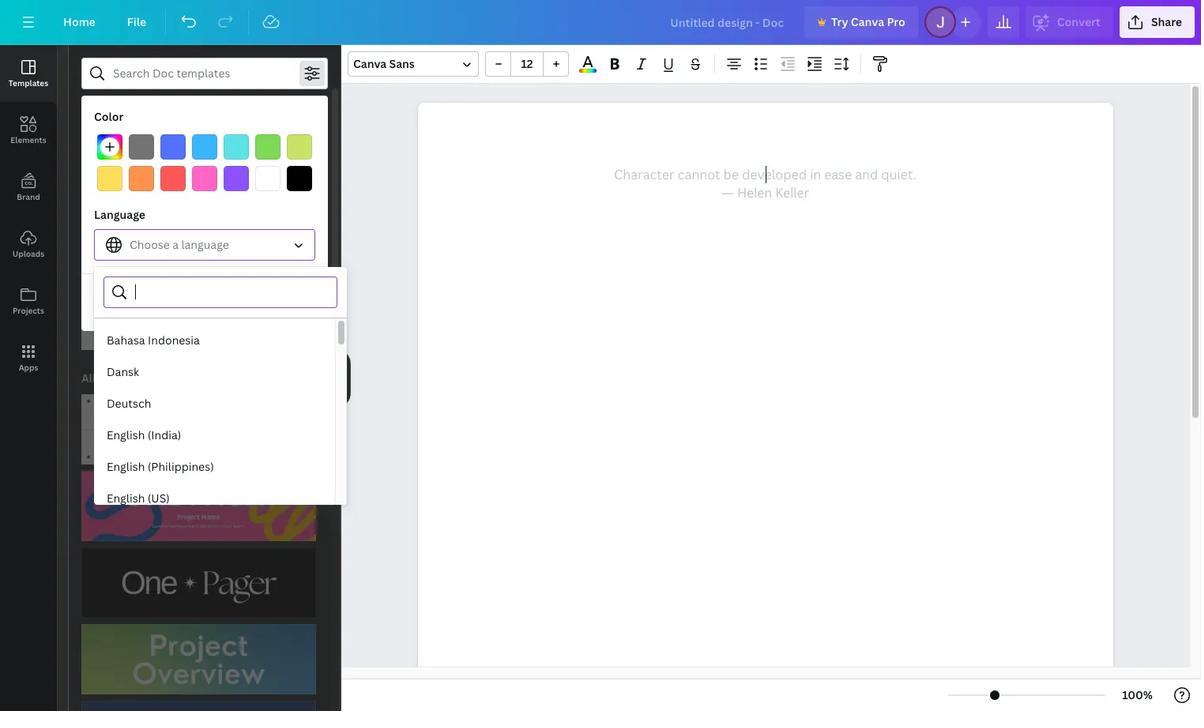 Task type: describe. For each thing, give the bounding box(es) containing it.
planner
[[92, 107, 133, 122]]

white image
[[255, 166, 281, 191]]

brand button
[[0, 159, 57, 216]]

before
[[130, 154, 166, 169]]

light blue image
[[192, 134, 217, 160]]

try canva pro
[[831, 14, 905, 29]]

bahasa
[[107, 333, 145, 348]]

english for english (india)
[[107, 427, 145, 443]]

apps
[[19, 362, 38, 373]]

choose a language
[[130, 237, 229, 252]]

one pager doc in black and white blue light blue classic professional style image
[[81, 233, 172, 350]]

file
[[127, 14, 146, 29]]

share button
[[1120, 6, 1195, 38]]

royal blue image
[[160, 134, 186, 160]]

Pink button
[[192, 166, 217, 191]]

(0)
[[220, 295, 236, 310]]

100%
[[1122, 687, 1153, 702]]

english (india) button
[[94, 420, 335, 451]]

in...
[[210, 154, 229, 169]]

canva inside button
[[851, 14, 884, 29]]

english for english (philippines)
[[107, 459, 145, 474]]

language
[[181, 237, 229, 252]]

Yellow button
[[97, 166, 122, 191]]

deutsch button
[[94, 388, 335, 420]]

doc templates
[[81, 209, 160, 224]]

Purple button
[[224, 166, 249, 191]]

coral red image
[[160, 166, 186, 191]]

doc templates button
[[80, 201, 161, 233]]

you
[[168, 154, 188, 169]]

try
[[831, 14, 848, 29]]

english (philippines) option
[[94, 451, 335, 483]]

english (philippines) button
[[94, 451, 335, 483]]

language
[[94, 207, 145, 222]]

on
[[215, 169, 227, 183]]

try canva pro button
[[804, 6, 918, 38]]

white image
[[255, 166, 281, 191]]

apps button
[[0, 330, 57, 386]]

(philippines)
[[148, 459, 214, 474]]

cover letter
[[301, 107, 364, 122]]

#737373 button
[[129, 134, 154, 160]]

home link
[[51, 6, 108, 38]]

english for english (us)
[[107, 491, 145, 506]]

templates
[[105, 209, 160, 224]]

tips
[[196, 169, 213, 183]]

project overview/one-pager professional docs banner in pink dark blue yellow playful abstract style image
[[81, 471, 316, 541]]

deutsch
[[107, 396, 151, 411]]

get
[[130, 169, 146, 183]]

hide image
[[341, 340, 351, 416]]

english (us)
[[107, 491, 170, 506]]

inside
[[166, 169, 193, 183]]

turquoise blue image
[[224, 134, 249, 160]]

Coral red button
[[160, 166, 186, 191]]

all
[[205, 295, 218, 310]]

project overview docs banner in light green blue vibrant professional style image
[[81, 624, 316, 695]]

turquoise blue image
[[224, 134, 249, 160]]

convert button
[[1025, 6, 1113, 38]]

english (us) button
[[94, 483, 335, 514]]

main menu bar
[[0, 0, 1201, 45]]

Orange button
[[129, 166, 154, 191]]



Task type: locate. For each thing, give the bounding box(es) containing it.
uploads button
[[0, 216, 57, 273]]

event/business proposal professional docs banner in beige dark brown warm classic style image
[[81, 394, 316, 465]]

project overview/one-pager professional docs banner in blue white traditional corporate style image
[[81, 701, 316, 711]]

doc
[[81, 209, 103, 224]]

2 english from the top
[[107, 459, 145, 474]]

black image
[[287, 166, 312, 191], [287, 166, 312, 191]]

clear
[[174, 295, 202, 310]]

yellow image
[[97, 166, 122, 191]]

indonesia
[[148, 333, 200, 348]]

cover
[[301, 107, 332, 122]]

project overview/one-pager professional docs banner in black white sleek monochrome style image
[[81, 548, 316, 618]]

lime image
[[287, 134, 312, 160], [287, 134, 312, 160]]

bahasa indonesia button
[[94, 325, 335, 356]]

research brief doc in orange teal pink soft pastels style image
[[178, 233, 268, 350]]

Royal blue button
[[160, 134, 186, 160]]

choose
[[130, 237, 170, 252]]

results
[[98, 371, 135, 386]]

1 vertical spatial english
[[107, 459, 145, 474]]

clear all (0)
[[174, 295, 236, 310]]

letter
[[335, 107, 364, 122]]

orange image
[[129, 166, 154, 191], [129, 166, 154, 191]]

canva
[[851, 14, 884, 29], [353, 56, 387, 71]]

None text field
[[418, 103, 1113, 711]]

side panel tab list
[[0, 45, 57, 386]]

before you dig in... get our inside tips on docs.
[[130, 154, 254, 183]]

1 vertical spatial canva
[[353, 56, 387, 71]]

royal blue image
[[160, 134, 186, 160]]

– – number field
[[516, 56, 538, 71]]

sans
[[389, 56, 415, 71]]

2 vertical spatial english
[[107, 491, 145, 506]]

english down "deutsch"
[[107, 427, 145, 443]]

color option group
[[94, 131, 315, 194]]

100% button
[[1112, 683, 1163, 708]]

Black button
[[287, 166, 312, 191]]

#737373 image
[[129, 134, 154, 160], [129, 134, 154, 160]]

elements button
[[0, 102, 57, 159]]

Lime button
[[287, 134, 312, 160]]

group
[[485, 51, 569, 77]]

english (india) option
[[94, 420, 335, 451]]

all results
[[81, 371, 135, 386]]

projects
[[13, 305, 44, 316]]

english
[[107, 427, 145, 443], [107, 459, 145, 474], [107, 491, 145, 506]]

pro
[[887, 14, 905, 29]]

canva sans
[[353, 56, 415, 71]]

canva left sans
[[353, 56, 387, 71]]

english (us) option
[[94, 483, 335, 514]]

english (philippines)
[[107, 459, 214, 474]]

dig
[[191, 154, 208, 169]]

projects button
[[0, 273, 57, 330]]

Light blue button
[[192, 134, 217, 160]]

convert
[[1057, 14, 1101, 29]]

planner button
[[81, 99, 143, 130]]

grass green image
[[255, 134, 281, 160], [255, 134, 281, 160]]

1 horizontal spatial canva
[[851, 14, 884, 29]]

elements
[[10, 134, 46, 145]]

canva right try
[[851, 14, 884, 29]]

file button
[[114, 6, 159, 38]]

color range image
[[579, 69, 596, 73]]

english inside "option"
[[107, 491, 145, 506]]

Design title text field
[[658, 6, 798, 38]]

purple image
[[224, 166, 249, 191]]

a
[[172, 237, 179, 252]]

Grass green button
[[255, 134, 281, 160]]

0 vertical spatial english
[[107, 427, 145, 443]]

english left (us)
[[107, 491, 145, 506]]

None search field
[[135, 277, 327, 307]]

1 english from the top
[[107, 427, 145, 443]]

(india)
[[148, 427, 181, 443]]

dansk button
[[94, 356, 335, 388]]

White button
[[255, 166, 281, 191]]

english (india)
[[107, 427, 181, 443]]

bahasa indonesia
[[107, 333, 200, 348]]

canva inside dropdown button
[[353, 56, 387, 71]]

yellow image
[[97, 166, 122, 191]]

share
[[1151, 14, 1182, 29]]

Search Doc templates search field
[[113, 58, 296, 89]]

canva sans button
[[348, 51, 479, 77]]

pink image
[[192, 166, 217, 191]]

coral red image
[[160, 166, 186, 191]]

templates button
[[0, 45, 57, 102]]

dansk option
[[94, 356, 335, 388]]

home
[[63, 14, 95, 29]]

3 english from the top
[[107, 491, 145, 506]]

creative brief doc in black and white grey editorial style image
[[275, 233, 365, 350]]

Turquoise blue button
[[224, 134, 249, 160]]

all
[[81, 371, 96, 386]]

uploads
[[13, 248, 44, 259]]

brand
[[17, 191, 40, 202]]

clear all (0) button
[[94, 287, 315, 318]]

0 vertical spatial canva
[[851, 14, 884, 29]]

docs.
[[229, 169, 254, 183]]

cover letter button
[[290, 99, 375, 130]]

pink image
[[192, 166, 217, 191]]

color
[[94, 109, 124, 124]]

light blue image
[[192, 134, 217, 160]]

deutsch option
[[94, 388, 335, 420]]

add a new color image
[[97, 134, 122, 160], [97, 134, 122, 160]]

our
[[148, 169, 164, 183]]

Language button
[[94, 229, 315, 261]]

dansk
[[107, 364, 139, 379]]

templates
[[9, 77, 48, 89]]

bahasa indonesia option
[[94, 325, 335, 356]]

language list box
[[94, 325, 335, 711]]

english up english (us)
[[107, 459, 145, 474]]

0 horizontal spatial canva
[[353, 56, 387, 71]]

purple image
[[224, 166, 249, 191]]

(us)
[[148, 491, 170, 506]]



Task type: vqa. For each thing, say whether or not it's contained in the screenshot.
Project Overview/One-Pager Professional Docs Banner in Pink Dark Blue Yellow Playful Abstract Style image
yes



